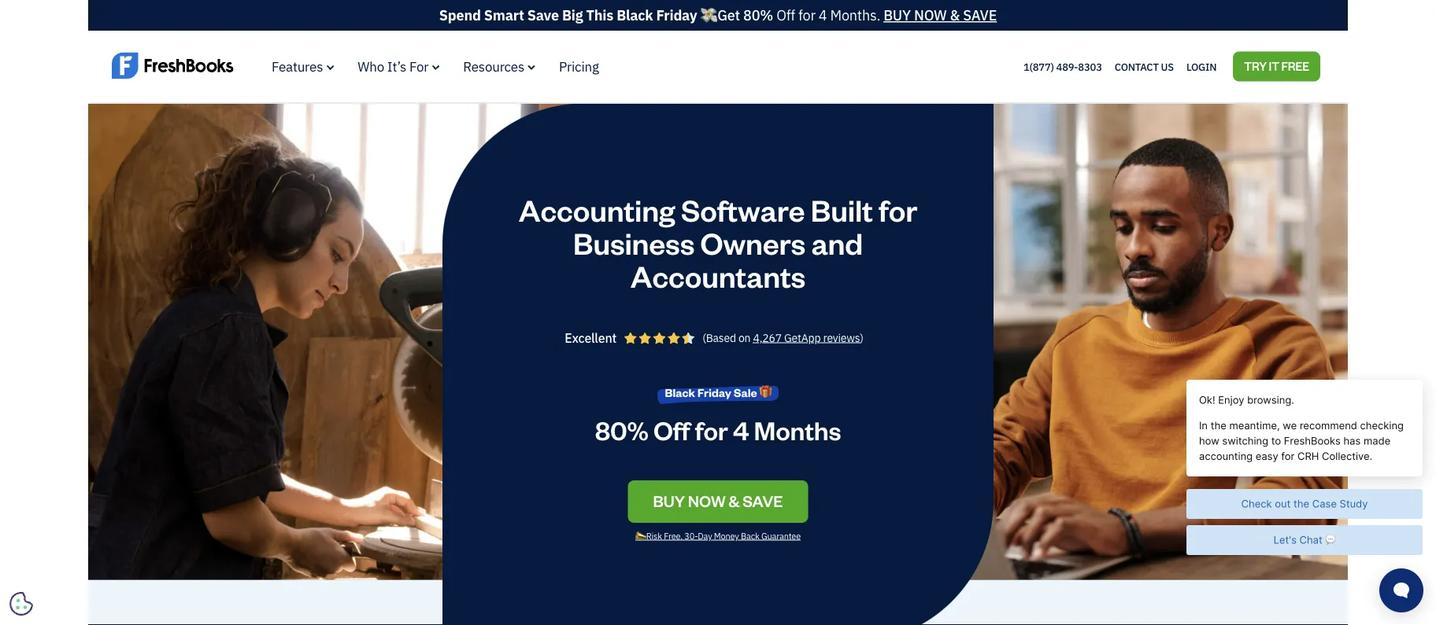 Task type: describe. For each thing, give the bounding box(es) containing it.
1 vertical spatial 4
[[733, 414, 749, 447]]

owners
[[700, 223, 806, 262]]

1 vertical spatial save
[[743, 491, 783, 512]]

accountants
[[631, 256, 806, 295]]

)
[[860, 331, 864, 345]]

try it free link
[[1233, 52, 1320, 82]]

0 horizontal spatial buy
[[653, 491, 685, 512]]

8303
[[1078, 60, 1102, 73]]

spend smart save big this black friday 💸 get 80% off for 4 months. buy now & save
[[439, 6, 997, 24]]

pricing
[[559, 58, 599, 75]]

smart
[[484, 6, 524, 24]]

0 horizontal spatial now
[[688, 491, 726, 512]]

black
[[617, 6, 653, 24]]

0 vertical spatial 80%
[[743, 6, 773, 24]]

4,267 getapp reviews link
[[753, 331, 860, 345]]

friday
[[656, 6, 697, 24]]

489-
[[1056, 60, 1078, 73]]

1 horizontal spatial off
[[776, 6, 795, 24]]

accounting
[[519, 190, 675, 229]]

who it's for
[[358, 58, 429, 75]]

resources
[[463, 58, 524, 75]]

try it free
[[1244, 58, 1309, 73]]

(based on 4,267 getapp reviews )
[[702, 331, 864, 345]]

1 horizontal spatial &
[[950, 6, 960, 24]]

us
[[1161, 60, 1174, 73]]

0 vertical spatial save
[[963, 6, 997, 24]]

💸
[[700, 6, 714, 24]]

1 horizontal spatial 4
[[819, 6, 827, 24]]

spend
[[439, 6, 481, 24]]

who it's for link
[[358, 58, 440, 75]]

1(877)
[[1024, 60, 1054, 73]]

📣 risk free. 30-day money back guarantee
[[635, 531, 801, 542]]

it
[[1269, 58, 1279, 73]]

0 horizontal spatial buy now & save link
[[628, 481, 808, 523]]

risk
[[646, 531, 662, 542]]

1(877) 489-8303 link
[[1024, 60, 1102, 73]]

back
[[741, 531, 760, 542]]

cookie preferences image
[[9, 593, 33, 616]]

pricing link
[[559, 58, 599, 75]]



Task type: vqa. For each thing, say whether or not it's contained in the screenshot.
People at the left bottom of page
no



Task type: locate. For each thing, give the bounding box(es) containing it.
save
[[527, 6, 559, 24]]

2 horizontal spatial for
[[879, 190, 917, 229]]

4
[[819, 6, 827, 24], [733, 414, 749, 447]]

now
[[914, 6, 947, 24], [688, 491, 726, 512]]

0 horizontal spatial save
[[743, 491, 783, 512]]

contact us
[[1115, 60, 1174, 73]]

months.
[[830, 6, 880, 24]]

1(877) 489-8303
[[1024, 60, 1102, 73]]

30-
[[684, 531, 698, 542]]

reviews
[[823, 331, 860, 345]]

📣
[[635, 531, 644, 542]]

buy now & save link
[[884, 6, 997, 24], [628, 481, 808, 523]]

guarantee
[[761, 531, 801, 542]]

1 horizontal spatial save
[[963, 6, 997, 24]]

0 vertical spatial off
[[776, 6, 795, 24]]

features
[[272, 58, 323, 75]]

4,267
[[753, 331, 782, 345]]

0 vertical spatial buy now & save link
[[884, 6, 997, 24]]

money
[[714, 531, 739, 542]]

1 horizontal spatial buy
[[884, 6, 911, 24]]

off right get
[[776, 6, 795, 24]]

contact
[[1115, 60, 1159, 73]]

free.
[[664, 531, 683, 542]]

1 horizontal spatial 80%
[[743, 6, 773, 24]]

0 vertical spatial for
[[798, 6, 816, 24]]

getapp
[[784, 331, 821, 345]]

campaign label image
[[657, 381, 779, 405]]

for inside accounting software built for business owners and accountants
[[879, 190, 917, 229]]

0 horizontal spatial 4
[[733, 414, 749, 447]]

try
[[1244, 58, 1267, 73]]

4 left months.
[[819, 6, 827, 24]]

now right months.
[[914, 6, 947, 24]]

off down campaign label image
[[654, 414, 690, 447]]

business
[[573, 223, 695, 262]]

80%
[[743, 6, 773, 24], [595, 414, 649, 447]]

1 vertical spatial for
[[879, 190, 917, 229]]

4 down campaign label image
[[733, 414, 749, 447]]

get
[[718, 6, 740, 24]]

buy now & save
[[653, 491, 783, 512]]

0 vertical spatial buy
[[884, 6, 911, 24]]

resources link
[[463, 58, 535, 75]]

free
[[1281, 58, 1309, 73]]

for down campaign label image
[[695, 414, 728, 447]]

day
[[698, 531, 712, 542]]

buy up free.
[[653, 491, 685, 512]]

star rating image
[[624, 333, 695, 344]]

📣 risk free. 30-day money back guarantee link
[[629, 531, 807, 554]]

1 horizontal spatial buy now & save link
[[884, 6, 997, 24]]

0 vertical spatial now
[[914, 6, 947, 24]]

features link
[[272, 58, 334, 75]]

1 vertical spatial 80%
[[595, 414, 649, 447]]

and
[[811, 223, 863, 262]]

for
[[409, 58, 429, 75]]

0 horizontal spatial 80%
[[595, 414, 649, 447]]

login
[[1186, 60, 1217, 73]]

& inside buy now & save link
[[729, 491, 740, 512]]

for left months.
[[798, 6, 816, 24]]

1 horizontal spatial for
[[798, 6, 816, 24]]

1 vertical spatial &
[[729, 491, 740, 512]]

(based
[[702, 331, 736, 345]]

2 vertical spatial for
[[695, 414, 728, 447]]

buy
[[884, 6, 911, 24], [653, 491, 685, 512]]

this
[[586, 6, 613, 24]]

buy right months.
[[884, 6, 911, 24]]

login link
[[1186, 56, 1217, 77]]

for right built
[[879, 190, 917, 229]]

months
[[754, 414, 841, 447]]

save
[[963, 6, 997, 24], [743, 491, 783, 512]]

who
[[358, 58, 384, 75]]

80% off for 4 months
[[595, 414, 841, 447]]

accounting software built for business owners and accountants
[[519, 190, 917, 295]]

0 horizontal spatial &
[[729, 491, 740, 512]]

&
[[950, 6, 960, 24], [729, 491, 740, 512]]

contact us link
[[1115, 56, 1174, 77]]

big
[[562, 6, 583, 24]]

built
[[811, 190, 873, 229]]

for
[[798, 6, 816, 24], [879, 190, 917, 229], [695, 414, 728, 447]]

1 horizontal spatial now
[[914, 6, 947, 24]]

excellent
[[565, 330, 617, 347]]

now up day
[[688, 491, 726, 512]]

off
[[776, 6, 795, 24], [654, 414, 690, 447]]

freshbooks logo image
[[112, 51, 234, 81]]

it's
[[387, 58, 406, 75]]

software
[[681, 190, 805, 229]]

0 horizontal spatial for
[[695, 414, 728, 447]]

1 vertical spatial buy
[[653, 491, 685, 512]]

on
[[739, 331, 751, 345]]

1 vertical spatial now
[[688, 491, 726, 512]]

0 vertical spatial &
[[950, 6, 960, 24]]

0 vertical spatial 4
[[819, 6, 827, 24]]

1 vertical spatial off
[[654, 414, 690, 447]]

1 vertical spatial buy now & save link
[[628, 481, 808, 523]]

0 horizontal spatial off
[[654, 414, 690, 447]]

cookie consent banner dialog
[[12, 432, 248, 614]]



